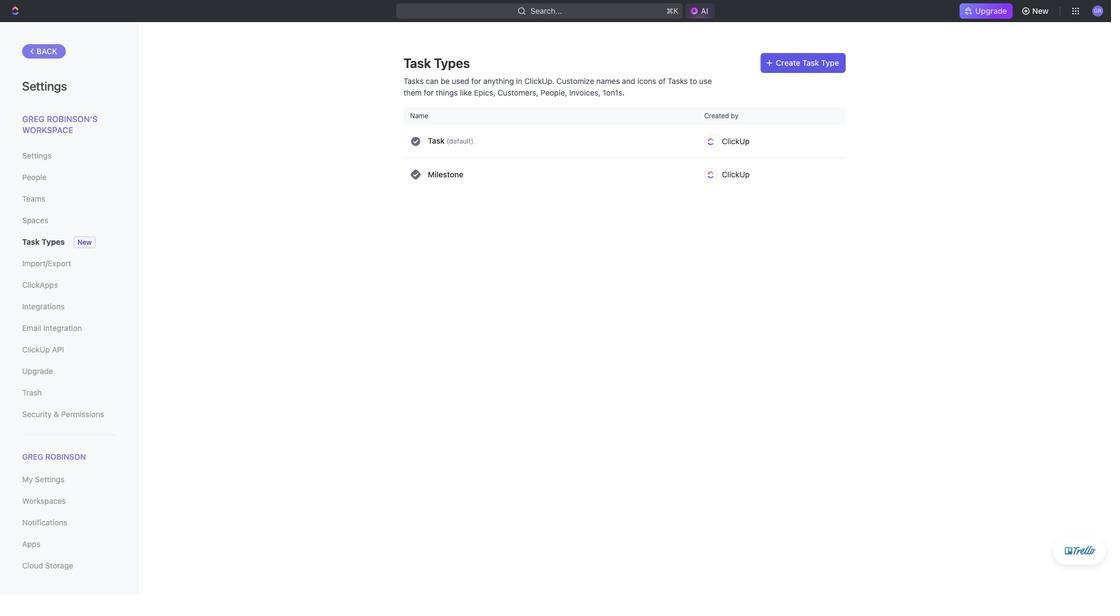 Task type: vqa. For each thing, say whether or not it's contained in the screenshot.
GR
yes



Task type: locate. For each thing, give the bounding box(es) containing it.
clickapps link
[[22, 276, 116, 295]]

1 vertical spatial types
[[42, 237, 65, 247]]

0 horizontal spatial task types
[[22, 237, 65, 247]]

to
[[690, 76, 697, 86]]

permissions
[[61, 410, 104, 419]]

1 tasks from the left
[[404, 76, 424, 86]]

1 vertical spatial clickup
[[722, 170, 750, 179]]

0 horizontal spatial tasks
[[404, 76, 424, 86]]

be
[[441, 76, 450, 86]]

import/export
[[22, 259, 71, 268]]

clickup for milestone
[[722, 170, 750, 179]]

clickup
[[722, 136, 750, 146], [722, 170, 750, 179], [22, 345, 50, 354]]

0 horizontal spatial for
[[424, 88, 434, 97]]

0 vertical spatial clickup
[[722, 136, 750, 146]]

0 vertical spatial upgrade
[[975, 6, 1007, 15]]

2 tasks from the left
[[668, 76, 688, 86]]

types
[[434, 55, 470, 71], [42, 237, 65, 247]]

new
[[1032, 6, 1049, 15], [78, 238, 92, 247]]

upgrade inside settings element
[[22, 367, 53, 376]]

greg up my
[[22, 452, 43, 462]]

name
[[410, 112, 428, 120]]

robinson's
[[47, 114, 98, 124]]

greg for greg robinson
[[22, 452, 43, 462]]

email integration link
[[22, 319, 116, 338]]

types up import/export
[[42, 237, 65, 247]]

1 vertical spatial new
[[78, 238, 92, 247]]

created
[[704, 112, 729, 120]]

settings
[[22, 79, 67, 93], [22, 151, 52, 160], [35, 475, 65, 484]]

upgrade link left new button
[[960, 3, 1013, 19]]

used
[[452, 76, 469, 86]]

can
[[426, 76, 439, 86]]

teams link
[[22, 190, 116, 208]]

task types up can
[[404, 55, 470, 71]]

tasks left to
[[668, 76, 688, 86]]

1 greg from the top
[[22, 114, 45, 124]]

&
[[54, 410, 59, 419]]

for up epics,
[[471, 76, 481, 86]]

task
[[404, 55, 431, 71], [802, 58, 819, 67], [428, 136, 445, 145], [22, 237, 40, 247]]

apps
[[22, 540, 40, 549]]

1 vertical spatial upgrade
[[22, 367, 53, 376]]

2 vertical spatial clickup
[[22, 345, 50, 354]]

tasks up them
[[404, 76, 424, 86]]

greg robinson's workspace
[[22, 114, 98, 135]]

customers,
[[498, 88, 539, 97]]

task types up import/export
[[22, 237, 65, 247]]

new button
[[1017, 2, 1055, 20]]

integrations
[[22, 302, 65, 311]]

robinson
[[45, 452, 86, 462]]

1 horizontal spatial upgrade
[[975, 6, 1007, 15]]

greg robinson
[[22, 452, 86, 462]]

ai
[[701, 6, 708, 15]]

settings right my
[[35, 475, 65, 484]]

anything
[[483, 76, 514, 86]]

1 vertical spatial greg
[[22, 452, 43, 462]]

0 horizontal spatial upgrade link
[[22, 362, 116, 381]]

tasks
[[404, 76, 424, 86], [668, 76, 688, 86]]

upgrade link down clickup api "link"
[[22, 362, 116, 381]]

new inside button
[[1032, 6, 1049, 15]]

api
[[52, 345, 64, 354]]

0 vertical spatial types
[[434, 55, 470, 71]]

my
[[22, 475, 33, 484]]

1 vertical spatial upgrade link
[[22, 362, 116, 381]]

integration
[[43, 323, 82, 333]]

0 vertical spatial task types
[[404, 55, 470, 71]]

1on1s.
[[603, 88, 625, 97]]

upgrade
[[975, 6, 1007, 15], [22, 367, 53, 376]]

types up be
[[434, 55, 470, 71]]

use
[[699, 76, 712, 86]]

upgrade down clickup api
[[22, 367, 53, 376]]

0 vertical spatial new
[[1032, 6, 1049, 15]]

task types inside settings element
[[22, 237, 65, 247]]

greg up workspace
[[22, 114, 45, 124]]

of
[[658, 76, 666, 86]]

0 horizontal spatial new
[[78, 238, 92, 247]]

security & permissions link
[[22, 405, 116, 424]]

notifications link
[[22, 514, 116, 532]]

task left type
[[802, 58, 819, 67]]

upgrade left new button
[[975, 6, 1007, 15]]

notifications
[[22, 518, 67, 527]]

0 horizontal spatial types
[[42, 237, 65, 247]]

clickup api
[[22, 345, 64, 354]]

upgrade link
[[960, 3, 1013, 19], [22, 362, 116, 381]]

2 greg from the top
[[22, 452, 43, 462]]

email integration
[[22, 323, 82, 333]]

cloud storage
[[22, 561, 73, 571]]

2 vertical spatial settings
[[35, 475, 65, 484]]

greg
[[22, 114, 45, 124], [22, 452, 43, 462]]

create task type
[[776, 58, 839, 67]]

integrations link
[[22, 297, 116, 316]]

1 horizontal spatial for
[[471, 76, 481, 86]]

1 horizontal spatial upgrade link
[[960, 3, 1013, 19]]

created by
[[704, 112, 739, 120]]

0 horizontal spatial upgrade
[[22, 367, 53, 376]]

1 horizontal spatial task types
[[404, 55, 470, 71]]

0 vertical spatial upgrade link
[[960, 3, 1013, 19]]

1 horizontal spatial tasks
[[668, 76, 688, 86]]

1 vertical spatial for
[[424, 88, 434, 97]]

1 vertical spatial task types
[[22, 237, 65, 247]]

task (default)
[[428, 136, 473, 145]]

task types
[[404, 55, 470, 71], [22, 237, 65, 247]]

task down spaces
[[22, 237, 40, 247]]

settings element
[[0, 22, 138, 595]]

clickup for task
[[722, 136, 750, 146]]

gr button
[[1089, 2, 1107, 20]]

types inside settings element
[[42, 237, 65, 247]]

ai button
[[685, 3, 715, 19]]

teams
[[22, 194, 45, 203]]

1 vertical spatial settings
[[22, 151, 52, 160]]

settings up people
[[22, 151, 52, 160]]

for down can
[[424, 88, 434, 97]]

back link
[[22, 44, 66, 59]]

0 vertical spatial greg
[[22, 114, 45, 124]]

apps link
[[22, 535, 116, 554]]

task left (default)
[[428, 136, 445, 145]]

and
[[622, 76, 635, 86]]

greg inside greg robinson's workspace
[[22, 114, 45, 124]]

settings down back link
[[22, 79, 67, 93]]

1 horizontal spatial new
[[1032, 6, 1049, 15]]

for
[[471, 76, 481, 86], [424, 88, 434, 97]]

like
[[460, 88, 472, 97]]



Task type: describe. For each thing, give the bounding box(es) containing it.
milestone
[[428, 170, 463, 179]]

icons
[[637, 76, 656, 86]]

clickup.
[[524, 76, 554, 86]]

security
[[22, 410, 52, 419]]

storage
[[45, 561, 73, 571]]

them
[[404, 88, 422, 97]]

people,
[[541, 88, 567, 97]]

workspaces
[[22, 497, 66, 506]]

task inside button
[[802, 58, 819, 67]]

create
[[776, 58, 800, 67]]

by
[[731, 112, 739, 120]]

trash link
[[22, 384, 116, 402]]

task inside settings element
[[22, 237, 40, 247]]

in
[[516, 76, 522, 86]]

people link
[[22, 168, 116, 187]]

cloud
[[22, 561, 43, 571]]

type
[[821, 58, 839, 67]]

(default)
[[447, 137, 473, 145]]

workspaces link
[[22, 492, 116, 511]]

trash
[[22, 388, 42, 397]]

clickup inside "link"
[[22, 345, 50, 354]]

invoices,
[[569, 88, 601, 97]]

settings link
[[22, 146, 116, 165]]

1 horizontal spatial types
[[434, 55, 470, 71]]

my settings
[[22, 475, 65, 484]]

security & permissions
[[22, 410, 104, 419]]

gr
[[1094, 7, 1102, 14]]

epics,
[[474, 88, 495, 97]]

create task type button
[[760, 53, 846, 73]]

things
[[436, 88, 458, 97]]

back
[[36, 46, 57, 56]]

cloud storage link
[[22, 557, 116, 576]]

search...
[[530, 6, 562, 15]]

spaces link
[[22, 211, 116, 230]]

clickapps
[[22, 280, 58, 290]]

greg for greg robinson's workspace
[[22, 114, 45, 124]]

names
[[596, 76, 620, 86]]

clickup api link
[[22, 341, 116, 359]]

0 vertical spatial for
[[471, 76, 481, 86]]

new inside settings element
[[78, 238, 92, 247]]

spaces
[[22, 216, 48, 225]]

task up can
[[404, 55, 431, 71]]

workspace
[[22, 125, 73, 135]]

tasks can be used for anything in clickup. customize names and icons of tasks to use them for things like epics, customers, people, invoices, 1on1s.
[[404, 76, 712, 97]]

⌘k
[[666, 6, 678, 15]]

people
[[22, 172, 47, 182]]

customize
[[556, 76, 594, 86]]

email
[[22, 323, 41, 333]]

0 vertical spatial settings
[[22, 79, 67, 93]]

my settings link
[[22, 471, 116, 489]]

import/export link
[[22, 254, 116, 273]]



